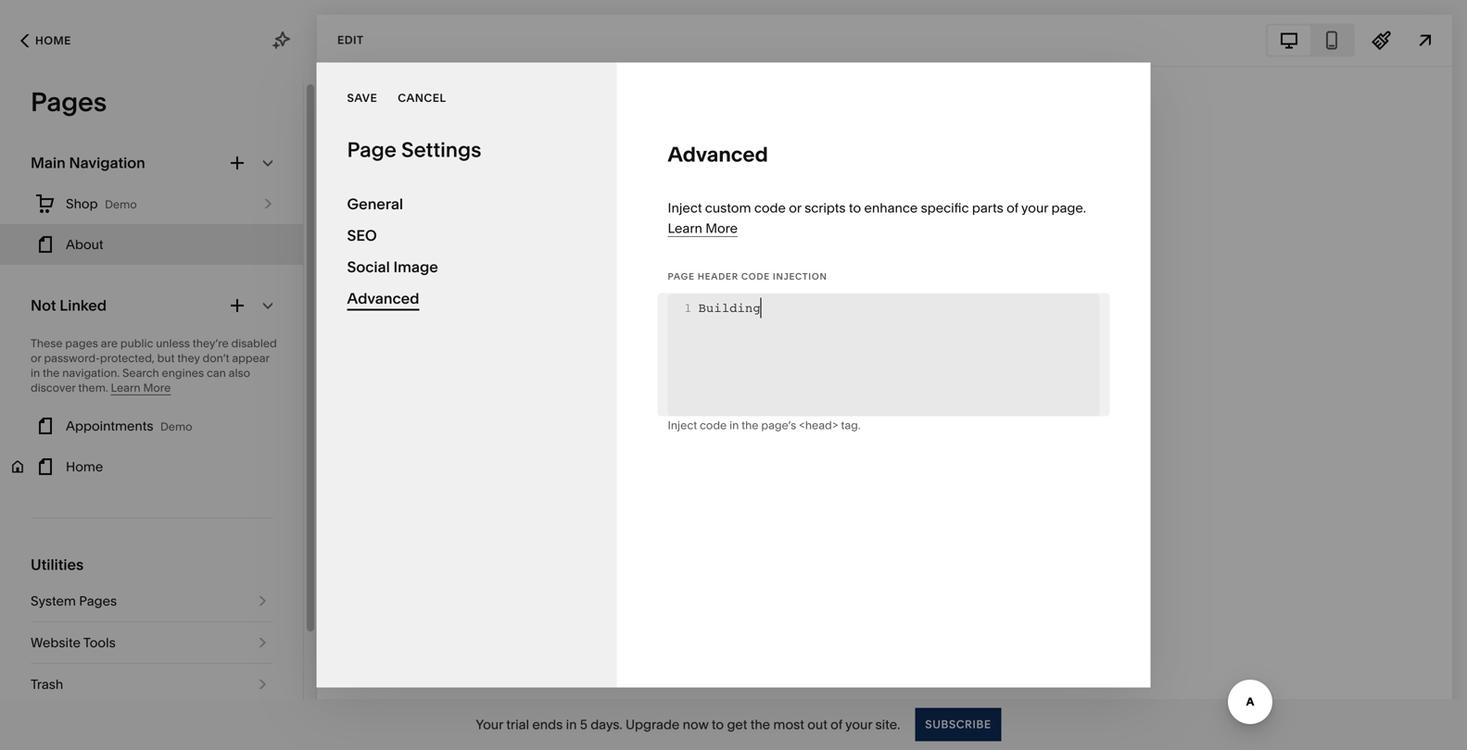 Task type: vqa. For each thing, say whether or not it's contained in the screenshot.
get
yes



Task type: describe. For each thing, give the bounding box(es) containing it.
1 vertical spatial the
[[742, 419, 759, 432]]

demo for shop
[[105, 198, 137, 211]]

code inside inject custom code or scripts to enhance specific parts of your page. learn more
[[754, 200, 786, 216]]

specific
[[921, 200, 969, 216]]

password-
[[44, 352, 100, 365]]

also
[[229, 367, 250, 380]]

out
[[808, 717, 828, 733]]

days.
[[591, 717, 623, 733]]

enhance
[[864, 200, 918, 216]]

appear
[[232, 352, 269, 365]]

image
[[393, 258, 438, 276]]

pages
[[65, 337, 98, 350]]

cancel button
[[398, 82, 446, 115]]

linked
[[60, 297, 107, 315]]

ends
[[532, 717, 563, 733]]

learn more link for inject custom code or scripts to enhance specific parts of your page.
[[668, 221, 738, 237]]

learn more
[[111, 381, 171, 395]]

0 vertical spatial pages
[[31, 86, 107, 118]]

learn more link for these pages are public unless they're disabled or password-protected, but they don't appear in the navigation. search engines can also discover them.
[[111, 381, 171, 396]]

5
[[580, 717, 587, 733]]

appointments demo
[[66, 418, 192, 434]]

2 vertical spatial the
[[751, 717, 770, 733]]

trash button
[[31, 665, 273, 705]]

main navigation
[[31, 154, 145, 172]]

scripts
[[805, 200, 846, 216]]

or inside these pages are public unless they're disabled or password-protected, but they don't appear in the navigation. search engines can also discover them.
[[31, 352, 41, 365]]

social
[[347, 258, 390, 276]]

upgrade
[[626, 717, 680, 733]]

appointments
[[66, 418, 153, 434]]

dialog containing page settings
[[317, 63, 1151, 688]]

system pages
[[31, 594, 117, 609]]

navigation.
[[62, 367, 120, 380]]

page for page header code injection
[[668, 271, 695, 282]]

or inside inject custom code or scripts to enhance specific parts of your page. learn more
[[789, 200, 802, 216]]

pages inside system pages button
[[79, 594, 117, 609]]

can
[[207, 367, 226, 380]]

2 horizontal spatial in
[[730, 419, 739, 432]]

shop demo
[[66, 196, 137, 212]]

advanced link
[[347, 283, 586, 315]]

the inside these pages are public unless they're disabled or password-protected, but they don't appear in the navigation. search engines can also discover them.
[[43, 367, 60, 380]]

add a new page to the "main navigation" group image
[[227, 153, 247, 173]]

not
[[31, 297, 56, 315]]

add a new page to the "not linked" navigation group image
[[227, 296, 247, 316]]

discover
[[31, 381, 76, 395]]

0 vertical spatial home
[[35, 34, 71, 47]]

custom
[[705, 200, 751, 216]]

get
[[727, 717, 747, 733]]

system
[[31, 594, 76, 609]]

them.
[[78, 381, 108, 395]]

shop
[[66, 196, 98, 212]]

in inside these pages are public unless they're disabled or password-protected, but they don't appear in the navigation. search engines can also discover them.
[[31, 367, 40, 380]]

trash
[[31, 677, 63, 693]]

system pages button
[[31, 581, 273, 622]]

seo
[[347, 227, 377, 245]]

these
[[31, 337, 63, 350]]

tools
[[83, 635, 116, 651]]

these pages are public unless they're disabled or password-protected, but they don't appear in the navigation. search engines can also discover them.
[[31, 337, 277, 395]]

learn inside inject custom code or scripts to enhance specific parts of your page. learn more
[[668, 221, 702, 236]]

edit button
[[325, 23, 376, 57]]

general
[[347, 195, 403, 213]]

general link
[[347, 189, 586, 220]]

website
[[31, 635, 81, 651]]

your inside inject custom code or scripts to enhance specific parts of your page. learn more
[[1021, 200, 1048, 216]]

page settings
[[347, 137, 481, 162]]

disabled
[[231, 337, 277, 350]]

don't
[[203, 352, 229, 365]]

to inside inject custom code or scripts to enhance specific parts of your page. learn more
[[849, 200, 861, 216]]

parts
[[972, 200, 1004, 216]]

about button
[[0, 224, 303, 265]]

more inside inject custom code or scripts to enhance specific parts of your page. learn more
[[706, 221, 738, 236]]

tag.
[[841, 419, 861, 432]]

demo for appointments
[[160, 420, 192, 434]]

site.
[[875, 717, 900, 733]]



Task type: locate. For each thing, give the bounding box(es) containing it.
1 horizontal spatial more
[[706, 221, 738, 236]]

0 vertical spatial in
[[31, 367, 40, 380]]

your
[[476, 717, 503, 733]]

0 horizontal spatial more
[[143, 381, 171, 395]]

code right custom
[[754, 200, 786, 216]]

or down these
[[31, 352, 41, 365]]

more down search
[[143, 381, 171, 395]]

pages up tools
[[79, 594, 117, 609]]

learn more link down search
[[111, 381, 171, 396]]

utilities
[[31, 556, 84, 574]]

header
[[698, 271, 739, 282]]

1 vertical spatial home button
[[0, 447, 303, 488]]

0 vertical spatial demo
[[105, 198, 137, 211]]

website tools
[[31, 635, 116, 651]]

inject code in the page's <head> tag.
[[668, 419, 861, 432]]

0 horizontal spatial demo
[[105, 198, 137, 211]]

page header code injection
[[668, 271, 827, 282]]

cancel
[[398, 91, 446, 105]]

demo inside shop demo
[[105, 198, 137, 211]]

1 building
[[684, 301, 761, 316]]

<head>
[[799, 419, 838, 432]]

the left page's
[[742, 419, 759, 432]]

social image
[[347, 258, 438, 276]]

demo
[[105, 198, 137, 211], [160, 420, 192, 434]]

1 horizontal spatial demo
[[160, 420, 192, 434]]

home
[[35, 34, 71, 47], [66, 459, 103, 475]]

learn more link
[[668, 221, 738, 237], [111, 381, 171, 396]]

now
[[683, 717, 709, 733]]

to left get
[[712, 717, 724, 733]]

learn up header
[[668, 221, 702, 236]]

0 horizontal spatial learn more link
[[111, 381, 171, 396]]

code
[[754, 200, 786, 216], [700, 419, 727, 432]]

about
[[66, 237, 103, 253]]

page's
[[761, 419, 796, 432]]

page down "save" button
[[347, 137, 397, 162]]

tab list
[[1268, 25, 1353, 55]]

not linked
[[31, 297, 107, 315]]

1 horizontal spatial in
[[566, 717, 577, 733]]

0 horizontal spatial or
[[31, 352, 41, 365]]

to
[[849, 200, 861, 216], [712, 717, 724, 733]]

inject for inject custom code or scripts to enhance specific parts of your page. learn more
[[668, 200, 702, 216]]

0 horizontal spatial your
[[845, 717, 872, 733]]

page up 1
[[668, 271, 695, 282]]

save
[[347, 91, 377, 105]]

learn down search
[[111, 381, 140, 395]]

2 inject from the top
[[668, 419, 697, 432]]

or left scripts
[[789, 200, 802, 216]]

to right scripts
[[849, 200, 861, 216]]

page.
[[1052, 200, 1086, 216]]

0 vertical spatial learn
[[668, 221, 702, 236]]

settings
[[401, 137, 481, 162]]

are
[[101, 337, 118, 350]]

1 horizontal spatial or
[[789, 200, 802, 216]]

1 inject from the top
[[668, 200, 702, 216]]

inject for inject code in the page's <head> tag.
[[668, 419, 697, 432]]

1 vertical spatial of
[[831, 717, 843, 733]]

0 horizontal spatial page
[[347, 137, 397, 162]]

0 vertical spatial to
[[849, 200, 861, 216]]

1 vertical spatial page
[[668, 271, 695, 282]]

protected,
[[100, 352, 155, 365]]

pages
[[31, 86, 107, 118], [79, 594, 117, 609]]

learn more link down custom
[[668, 221, 738, 237]]

but
[[157, 352, 175, 365]]

1 horizontal spatial of
[[1007, 200, 1019, 216]]

of inside inject custom code or scripts to enhance specific parts of your page. learn more
[[1007, 200, 1019, 216]]

1 vertical spatial more
[[143, 381, 171, 395]]

search
[[122, 367, 159, 380]]

2 home button from the top
[[0, 447, 303, 488]]

1 horizontal spatial advanced
[[668, 142, 768, 167]]

0 horizontal spatial to
[[712, 717, 724, 733]]

demo down the "learn more"
[[160, 420, 192, 434]]

home button
[[0, 20, 92, 61], [0, 447, 303, 488]]

0 vertical spatial learn more link
[[668, 221, 738, 237]]

learn
[[668, 221, 702, 236], [111, 381, 140, 395]]

1 horizontal spatial to
[[849, 200, 861, 216]]

save button
[[347, 82, 377, 115]]

0 horizontal spatial code
[[700, 419, 727, 432]]

advanced
[[668, 142, 768, 167], [347, 290, 419, 308]]

1 horizontal spatial page
[[668, 271, 695, 282]]

1 home button from the top
[[0, 20, 92, 61]]

0 horizontal spatial in
[[31, 367, 40, 380]]

1 vertical spatial in
[[730, 419, 739, 432]]

0 vertical spatial more
[[706, 221, 738, 236]]

1 vertical spatial advanced
[[347, 290, 419, 308]]

1 vertical spatial or
[[31, 352, 41, 365]]

0 vertical spatial your
[[1021, 200, 1048, 216]]

or
[[789, 200, 802, 216], [31, 352, 41, 365]]

1
[[684, 301, 692, 316]]

building
[[698, 301, 761, 316]]

1 horizontal spatial your
[[1021, 200, 1048, 216]]

code
[[741, 271, 770, 282]]

they're
[[193, 337, 229, 350]]

0 horizontal spatial of
[[831, 717, 843, 733]]

code left page's
[[700, 419, 727, 432]]

1 vertical spatial pages
[[79, 594, 117, 609]]

inject custom code or scripts to enhance specific parts of your page. learn more
[[668, 200, 1086, 236]]

pages up main navigation
[[31, 86, 107, 118]]

social image link
[[347, 252, 586, 283]]

most
[[773, 717, 804, 733]]

navigation
[[69, 154, 145, 172]]

the up discover
[[43, 367, 60, 380]]

the right get
[[751, 717, 770, 733]]

page
[[347, 137, 397, 162], [668, 271, 695, 282]]

main
[[31, 154, 66, 172]]

0 vertical spatial inject
[[668, 200, 702, 216]]

1 vertical spatial to
[[712, 717, 724, 733]]

1 horizontal spatial learn more link
[[668, 221, 738, 237]]

your trial ends in 5 days. upgrade now to get the most out of your site.
[[476, 717, 900, 733]]

in
[[31, 367, 40, 380], [730, 419, 739, 432], [566, 717, 577, 733]]

1 horizontal spatial learn
[[668, 221, 702, 236]]

they
[[177, 352, 200, 365]]

0 vertical spatial code
[[754, 200, 786, 216]]

more
[[706, 221, 738, 236], [143, 381, 171, 395]]

website tools button
[[31, 623, 273, 664]]

1 vertical spatial learn more link
[[111, 381, 171, 396]]

in left page's
[[730, 419, 739, 432]]

your
[[1021, 200, 1048, 216], [845, 717, 872, 733]]

0 vertical spatial home button
[[0, 20, 92, 61]]

1 vertical spatial your
[[845, 717, 872, 733]]

unless
[[156, 337, 190, 350]]

1 vertical spatial inject
[[668, 419, 697, 432]]

0 vertical spatial advanced
[[668, 142, 768, 167]]

0 horizontal spatial learn
[[111, 381, 140, 395]]

of
[[1007, 200, 1019, 216], [831, 717, 843, 733]]

trial
[[506, 717, 529, 733]]

2 vertical spatial in
[[566, 717, 577, 733]]

demo inside appointments demo
[[160, 420, 192, 434]]

0 vertical spatial of
[[1007, 200, 1019, 216]]

seo link
[[347, 220, 586, 252]]

engines
[[162, 367, 204, 380]]

inject inside inject custom code or scripts to enhance specific parts of your page. learn more
[[668, 200, 702, 216]]

1 vertical spatial learn
[[111, 381, 140, 395]]

1 vertical spatial code
[[700, 419, 727, 432]]

demo right shop on the top left of the page
[[105, 198, 137, 211]]

your left page.
[[1021, 200, 1048, 216]]

more down custom
[[706, 221, 738, 236]]

0 vertical spatial page
[[347, 137, 397, 162]]

injection
[[773, 271, 827, 282]]

1 vertical spatial home
[[66, 459, 103, 475]]

of right out
[[831, 717, 843, 733]]

your left site.
[[845, 717, 872, 733]]

of right parts
[[1007, 200, 1019, 216]]

0 horizontal spatial advanced
[[347, 290, 419, 308]]

0 vertical spatial the
[[43, 367, 60, 380]]

1 vertical spatial demo
[[160, 420, 192, 434]]

dialog
[[317, 63, 1151, 688]]

0 vertical spatial or
[[789, 200, 802, 216]]

the
[[43, 367, 60, 380], [742, 419, 759, 432], [751, 717, 770, 733]]

public
[[120, 337, 153, 350]]

edit
[[337, 33, 364, 47]]

1 horizontal spatial code
[[754, 200, 786, 216]]

in left 5
[[566, 717, 577, 733]]

advanced down "social image"
[[347, 290, 419, 308]]

in up discover
[[31, 367, 40, 380]]

page for page settings
[[347, 137, 397, 162]]

advanced up custom
[[668, 142, 768, 167]]



